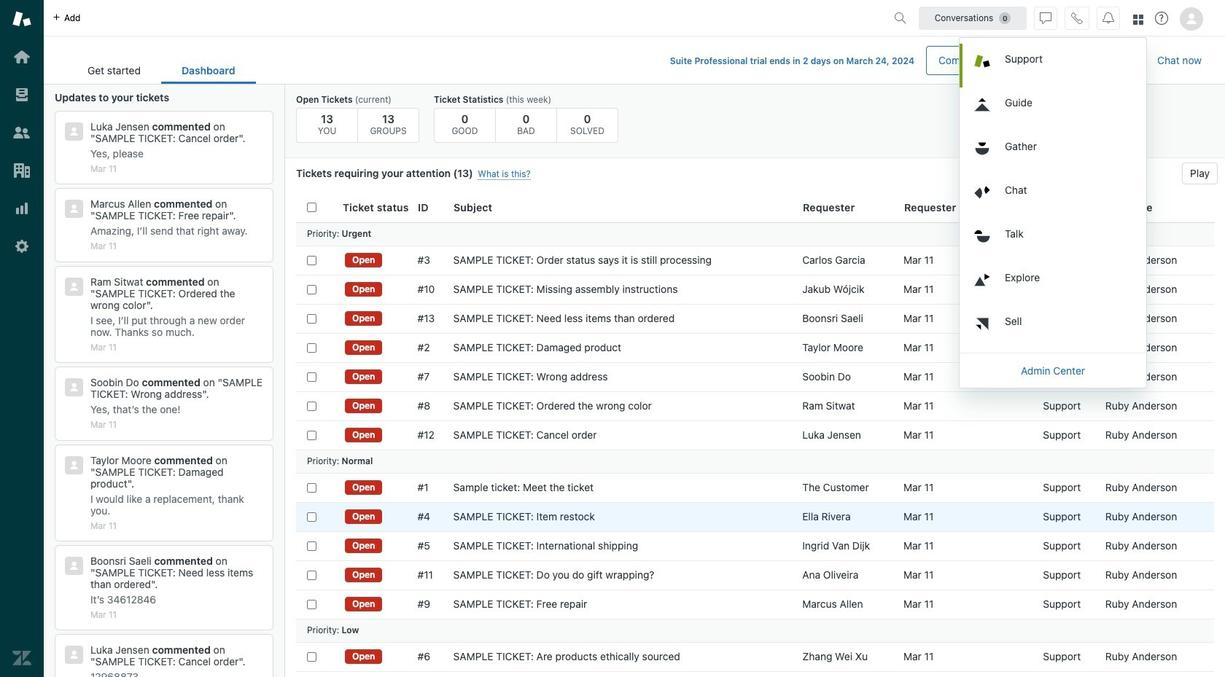 Task type: locate. For each thing, give the bounding box(es) containing it.
admin image
[[12, 237, 31, 256]]

None checkbox
[[307, 256, 317, 265], [307, 343, 317, 353], [307, 373, 317, 382], [307, 483, 317, 493], [307, 513, 317, 522], [307, 542, 317, 551], [307, 653, 317, 662], [307, 256, 317, 265], [307, 343, 317, 353], [307, 373, 317, 382], [307, 483, 317, 493], [307, 513, 317, 522], [307, 542, 317, 551], [307, 653, 317, 662]]

tab
[[67, 57, 161, 84]]

organizations image
[[12, 161, 31, 180]]

March 24, 2024 text field
[[847, 55, 915, 66]]

None checkbox
[[307, 285, 317, 294], [307, 314, 317, 324], [307, 402, 317, 411], [307, 431, 317, 440], [307, 571, 317, 580], [307, 600, 317, 610], [307, 285, 317, 294], [307, 314, 317, 324], [307, 402, 317, 411], [307, 431, 317, 440], [307, 571, 317, 580], [307, 600, 317, 610]]

customers image
[[12, 123, 31, 142]]

tab list
[[67, 57, 256, 84]]

grid
[[285, 193, 1226, 678]]

reporting image
[[12, 199, 31, 218]]

button displays agent's chat status as invisible. image
[[1041, 12, 1052, 24]]

get started image
[[12, 47, 31, 66]]

main element
[[0, 0, 44, 678]]



Task type: describe. For each thing, give the bounding box(es) containing it.
views image
[[12, 85, 31, 104]]

notifications image
[[1103, 12, 1115, 24]]

zendesk support image
[[12, 9, 31, 28]]

zendesk image
[[12, 649, 31, 668]]

Select All Tickets checkbox
[[307, 203, 317, 213]]

get help image
[[1156, 12, 1169, 25]]

zendesk products image
[[1134, 14, 1144, 24]]



Task type: vqa. For each thing, say whether or not it's contained in the screenshot.
second option from the top of the Recently Viewed group's Mar 11 15:22 'Text Field'
no



